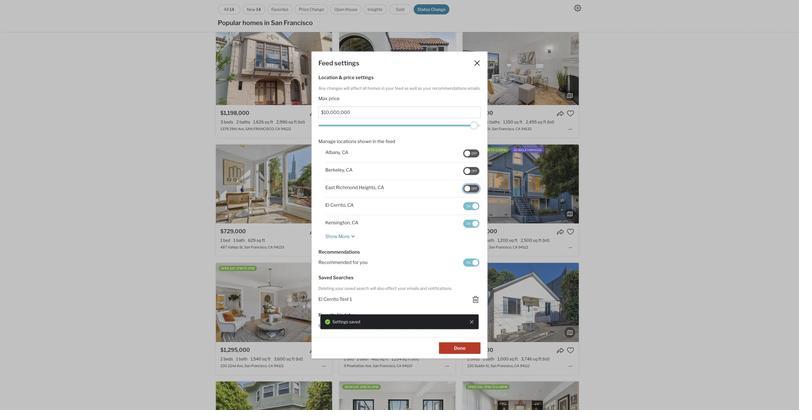 Task type: locate. For each thing, give the bounding box(es) containing it.
94127
[[405, 127, 415, 131]]

sq for 3,355
[[389, 120, 394, 125]]

dr,
[[245, 8, 250, 13], [370, 8, 374, 13], [371, 127, 375, 131]]

(lot) for 2,495 sq ft (lot)
[[547, 120, 554, 125]]

ft down 'max price input' text field
[[395, 120, 398, 125]]

ca down the locations
[[342, 150, 348, 155]]

0 vertical spatial will
[[344, 86, 350, 91]]

1 2 baths from the top
[[236, 1, 250, 6]]

1 vertical spatial el
[[318, 297, 322, 302]]

1 bed up 487
[[220, 238, 230, 243]]

san for popular homes in san francisco
[[271, 19, 282, 27]]

3,355
[[377, 120, 388, 125]]

settings up 'all' at the top left of page
[[356, 75, 374, 80]]

open for open sat, 2pm to 4:30pm
[[468, 149, 476, 152]]

ft for 1,200 sq ft
[[514, 238, 518, 243]]

1 horizontal spatial 2pm
[[483, 149, 490, 152]]

san down the favorites
[[271, 19, 282, 27]]

2,282 sq ft
[[377, 1, 397, 6]]

to for 3pm
[[243, 267, 247, 271]]

1 horizontal spatial el
[[325, 203, 329, 208]]

2 up 29th
[[236, 120, 239, 125]]

1,540
[[251, 357, 261, 362]]

2,500 sq ft (lot)
[[521, 238, 550, 243]]

test
[[340, 297, 349, 302]]

sq for 1,150
[[514, 120, 519, 125]]

manage down favorite
[[318, 324, 334, 329]]

All radio
[[218, 4, 240, 14]]

1 vertical spatial 1 bed
[[344, 357, 354, 362]]

sq
[[264, 1, 269, 6], [288, 1, 292, 6], [389, 1, 393, 6], [412, 1, 416, 6], [265, 120, 269, 125], [288, 120, 293, 125], [389, 120, 394, 125], [413, 120, 417, 125], [514, 120, 519, 125], [538, 120, 542, 125], [257, 238, 261, 243], [509, 238, 514, 243], [533, 238, 538, 243], [262, 357, 267, 362], [286, 357, 291, 362], [380, 357, 385, 362], [402, 357, 407, 362], [509, 357, 514, 362], [533, 357, 538, 362]]

ave, down 462
[[365, 364, 372, 368]]

1 vertical spatial favorite button checkbox
[[567, 228, 574, 236]]

ft for 3,881 sq ft (lot)
[[417, 1, 420, 6]]

94112 for $1,095,000
[[518, 245, 528, 250]]

2 vertical spatial sat,
[[353, 386, 359, 389]]

ft right 2,500
[[538, 238, 541, 243]]

Favorites radio
[[267, 4, 293, 14]]

3 beds up 1378
[[220, 120, 233, 125]]

as
[[404, 86, 409, 91], [418, 86, 422, 91]]

as left well
[[404, 86, 409, 91]]

3d right 4:30pm
[[513, 149, 517, 152]]

$1,095,000
[[467, 229, 497, 235]]

saved searches
[[318, 275, 354, 281]]

1,427
[[253, 1, 264, 6]]

3,355 sq ft
[[377, 120, 398, 125]]

open thu, 5pm to 6:30pm
[[468, 386, 507, 389]]

3 photo of 487 vallejo st, san francisco, ca 94133 image from the left
[[332, 145, 448, 224]]

3 beds
[[220, 1, 233, 6], [220, 120, 233, 125], [467, 120, 480, 125]]

0 horizontal spatial change
[[310, 7, 324, 12]]

2 4 from the top
[[344, 120, 347, 125]]

photo of 25 lisbon st, san francisco, ca 94112 image
[[347, 145, 463, 224], [463, 145, 579, 224], [579, 145, 695, 224]]

220
[[467, 364, 474, 368]]

cerrito
[[323, 297, 339, 302]]

2,495 sq ft (lot)
[[526, 120, 554, 125]]

1 vertical spatial homes
[[368, 86, 381, 91]]

ft
[[270, 1, 273, 6], [293, 1, 296, 6], [394, 1, 397, 6], [417, 1, 420, 6], [270, 120, 273, 125], [294, 120, 297, 125], [395, 120, 398, 125], [418, 120, 421, 125], [519, 120, 523, 125], [543, 120, 546, 125], [262, 238, 265, 243], [514, 238, 518, 243], [538, 238, 541, 243], [268, 357, 271, 362], [292, 357, 295, 362], [385, 357, 388, 362], [408, 357, 411, 362], [515, 357, 518, 362], [538, 357, 542, 362]]

st, right dublin
[[486, 364, 490, 368]]

0 vertical spatial favorite button checkbox
[[567, 110, 574, 117]]

bridgeview
[[351, 8, 369, 13]]

open left the thu,
[[468, 386, 476, 389]]

san for 25 lisbon st, san francisco, ca 94112
[[489, 245, 495, 250]]

berkeley,
[[325, 167, 345, 173]]

sq right 1,427
[[264, 1, 269, 6]]

1 vertical spatial favorite button checkbox
[[320, 228, 327, 236]]

1 horizontal spatial 3d
[[513, 149, 517, 152]]

0 vertical spatial 94112
[[518, 245, 528, 250]]

1 photo of 657 los palmos dr, san francisco, ca 94127 image from the left
[[223, 26, 339, 105]]

photo of 631 ofarrell st #1606, san francisco, ca 94109 image
[[223, 382, 339, 411], [339, 382, 455, 411], [455, 382, 572, 411]]

2 4 beds from the top
[[344, 120, 357, 125]]

1 2 beds from the left
[[220, 357, 233, 362]]

beds for 1,000 sq ft
[[471, 357, 480, 362]]

1 bath for $729,000
[[234, 238, 245, 243]]

1 horizontal spatial sat,
[[353, 386, 359, 389]]

2 favorite button image from the left
[[567, 347, 574, 354]]

sq right 3,297
[[288, 1, 292, 6]]

14 inside "new" option
[[256, 7, 261, 12]]

0 vertical spatial 1 bed
[[220, 238, 230, 243]]

0 vertical spatial el
[[325, 203, 329, 208]]

1pm
[[236, 267, 243, 271]]

homes
[[242, 19, 263, 27], [368, 86, 381, 91]]

1 horizontal spatial bed
[[347, 357, 354, 362]]

3 photo of 801 38th ave, san francisco, ca 94121 image from the left
[[579, 382, 695, 411]]

1
[[220, 238, 222, 243], [234, 238, 235, 243], [483, 238, 485, 243], [350, 297, 352, 302], [236, 357, 238, 362], [344, 357, 346, 362], [357, 357, 359, 362], [483, 357, 485, 362]]

ca down 2,996 in the left top of the page
[[275, 127, 280, 131]]

san for 130 bridgeview dr, san francisco, ca 94124
[[375, 8, 381, 13]]

1 horizontal spatial in
[[373, 139, 376, 144]]

Status Change radio
[[414, 4, 449, 14]]

san for 9 powhattan ave, san francisco, ca 94110
[[373, 364, 379, 368]]

san
[[250, 8, 257, 13], [375, 8, 381, 13], [271, 19, 282, 27], [376, 127, 382, 131], [492, 127, 498, 131], [244, 245, 250, 250], [489, 245, 495, 250], [244, 364, 251, 368], [373, 364, 379, 368], [491, 364, 497, 368]]

2 change from the left
[[431, 7, 446, 12]]

photo of 732 shields st, san francisco, ca 94132 image
[[347, 26, 463, 105], [463, 26, 579, 105], [579, 26, 695, 105]]

1 horizontal spatial will
[[370, 286, 376, 291]]

14 inside all option
[[230, 7, 234, 12]]

657 los palmos dr, san francisco, ca 94127
[[344, 127, 415, 131]]

2 photo of 9 powhattan ave, san francisco, ca 94110 image from the left
[[339, 263, 455, 342]]

ft for 2,996 sq ft (lot)
[[294, 120, 297, 125]]

sq right 629
[[257, 238, 261, 243]]

0 horizontal spatial 2 beds
[[220, 357, 233, 362]]

1 horizontal spatial 2 beds
[[467, 357, 480, 362]]

el cerrito, ca
[[325, 203, 354, 208]]

(lot) for 3,297 sq ft (lot)
[[297, 1, 304, 6]]

beds for 1,540 sq ft
[[224, 357, 233, 362]]

dr, right bridgeview at the top left of page
[[370, 8, 374, 13]]

2 horizontal spatial favorite button checkbox
[[567, 110, 574, 117]]

2 photo of 801 38th ave, san francisco, ca 94121 image from the left
[[463, 382, 579, 411]]

ft for 1,540 sq ft
[[268, 357, 271, 362]]

el for el cerrito test 1
[[318, 297, 322, 302]]

2 beds up the 220
[[467, 357, 480, 362]]

favorite button image for favorite button checkbox to the middle
[[443, 347, 451, 354]]

0 vertical spatial affect
[[351, 86, 362, 91]]

2 vertical spatial 4
[[344, 238, 347, 243]]

favorite button image
[[320, 110, 327, 117], [567, 110, 574, 117], [320, 228, 327, 236], [567, 228, 574, 236]]

732 shields st, san francisco, ca 94132
[[467, 127, 532, 131]]

your down saved searches on the left bottom
[[335, 286, 344, 291]]

favorite button checkbox for $1,198,000
[[320, 110, 327, 117]]

1 vertical spatial settings
[[356, 75, 374, 80]]

0 vertical spatial homes
[[242, 19, 263, 27]]

1 horizontal spatial change
[[431, 7, 446, 12]]

san down 1,427
[[250, 8, 257, 13]]

2,500
[[521, 238, 532, 243]]

st, for $729,000
[[239, 245, 243, 250]]

price
[[299, 7, 309, 12]]

ave, for 2 beds
[[237, 364, 244, 368]]

(lot) for 3,393 sq ft (lot)
[[422, 120, 429, 125]]

favorite button checkbox
[[320, 110, 327, 117], [567, 228, 574, 236], [567, 347, 574, 354]]

2 horizontal spatial sat,
[[477, 149, 483, 152]]

4 beds up the house
[[344, 1, 357, 6]]

(lot)
[[297, 1, 304, 6], [421, 1, 428, 6], [298, 120, 305, 125], [422, 120, 429, 125], [547, 120, 554, 125], [542, 238, 550, 243], [296, 357, 303, 362], [412, 357, 419, 362], [542, 357, 550, 362]]

732
[[467, 127, 474, 131]]

3 beds for $1,198,000
[[220, 120, 233, 125]]

bed up 487
[[223, 238, 230, 243]]

san for 732 shields st, san francisco, ca 94132
[[492, 127, 498, 131]]

0 horizontal spatial 3d walkthrough
[[344, 149, 373, 152]]

1,200 sq ft
[[498, 238, 518, 243]]

3 up the 732
[[467, 120, 470, 125]]

4 beds up 657
[[344, 120, 357, 125]]

1 bed
[[220, 238, 230, 243], [344, 357, 354, 362]]

change for status change
[[431, 7, 446, 12]]

francisco, down 1,427 sq ft at the top of page
[[257, 8, 273, 13]]

bath for $729,000
[[236, 238, 245, 243]]

3,600 sq ft (lot)
[[274, 357, 303, 362]]

st, right the 'lisbon'
[[484, 245, 488, 250]]

in right 'all' at the top left of page
[[381, 86, 385, 91]]

san for 230 22nd ave, san francisco, ca 94121
[[244, 364, 251, 368]]

francisco,
[[254, 127, 274, 131]]

sat, for $1,295,000
[[230, 267, 236, 271]]

affect
[[351, 86, 362, 91], [386, 286, 397, 291]]

3 photo of 631 ofarrell st #1606, san francisco, ca 94109 image from the left
[[455, 382, 572, 411]]

1 bath for $595,000
[[483, 357, 494, 362]]

saved left or
[[349, 320, 360, 325]]

1 vertical spatial will
[[370, 286, 376, 291]]

1 favorite button image from the left
[[443, 347, 451, 354]]

9
[[344, 364, 346, 368]]

2 up the 220
[[467, 357, 470, 362]]

Max price slider range field
[[318, 122, 481, 129]]

francisco, for 9 powhattan ave, san francisco, ca 94110
[[380, 364, 396, 368]]

to for 4:30pm
[[491, 149, 495, 152]]

0 horizontal spatial favorite button checkbox
[[320, 228, 327, 236]]

group
[[384, 324, 395, 329]]

sq for 2,500
[[533, 238, 538, 243]]

2pm left 4:30pm
[[483, 149, 490, 152]]

0 vertical spatial 3 baths
[[360, 1, 374, 6]]

photo of 9 powhattan ave, san francisco, ca 94110 image
[[223, 263, 339, 342], [339, 263, 455, 342], [455, 263, 572, 342]]

francisco, down 1,540 sq ft
[[251, 364, 267, 368]]

open for open thu, 5pm to 6:30pm
[[468, 386, 476, 389]]

0 vertical spatial bed
[[223, 238, 230, 243]]

beds for 3,355 sq ft
[[347, 120, 357, 125]]

vallejo
[[228, 245, 238, 250]]

4 up open house
[[344, 1, 347, 6]]

3 4 from the top
[[344, 238, 347, 243]]

0 vertical spatial sat,
[[477, 149, 483, 152]]

$2,300,000
[[344, 229, 375, 235]]

1,000 sq ft
[[498, 357, 518, 362]]

walkthrough down the 94132
[[518, 149, 542, 152]]

el for el cerrito, ca
[[325, 203, 329, 208]]

ft for 629 sq ft
[[262, 238, 265, 243]]

1 horizontal spatial as
[[418, 86, 422, 91]]

ave, right "22nd"
[[237, 364, 244, 368]]

will
[[344, 86, 350, 91], [370, 286, 376, 291]]

st, right vallejo
[[239, 245, 243, 250]]

sq right 1,150 on the top right of the page
[[514, 120, 519, 125]]

0 horizontal spatial 2pm
[[360, 386, 367, 389]]

dr, right panorama
[[245, 8, 250, 13]]

2 2 baths from the top
[[236, 120, 250, 125]]

1 horizontal spatial affect
[[386, 286, 397, 291]]

1 3d from the left
[[344, 149, 348, 152]]

3 for 1,427 sq ft
[[220, 1, 223, 6]]

$878,000
[[467, 110, 493, 116]]

0 horizontal spatial 14
[[230, 7, 234, 12]]

francisco, down 462 sq ft
[[380, 364, 396, 368]]

max price
[[318, 96, 339, 101]]

you
[[360, 260, 368, 266]]

1 14 from the left
[[230, 7, 234, 12]]

sq right 1,000
[[509, 357, 514, 362]]

4 beds for $1,898,000
[[344, 120, 357, 125]]

1,626 sq ft
[[253, 120, 273, 125]]

dr, for 2 baths
[[245, 8, 250, 13]]

beds up the 732
[[471, 120, 480, 125]]

sq for 629
[[257, 238, 261, 243]]

Max price input text field
[[321, 110, 478, 115]]

0 vertical spatial in
[[264, 19, 270, 27]]

affect right also
[[386, 286, 397, 291]]

3 baths up the "palmos"
[[360, 120, 374, 125]]

sq for 462
[[380, 357, 385, 362]]

affect left 'all' at the top left of page
[[351, 86, 362, 91]]

francisco, down 2,282 sq ft
[[382, 8, 398, 13]]

0 vertical spatial manage
[[318, 139, 336, 144]]

baths for 1,150 sq ft
[[489, 120, 500, 125]]

0 horizontal spatial walkthrough
[[349, 149, 373, 152]]

san down 462
[[373, 364, 379, 368]]

1 vertical spatial 4 beds
[[344, 120, 357, 125]]

photo of 657 los palmos dr, san francisco, ca 94127 image
[[223, 26, 339, 105], [339, 26, 455, 105], [455, 26, 572, 105]]

2 photo of 631 ofarrell st #1606, san francisco, ca 94109 image from the left
[[339, 382, 455, 411]]

1 3 baths from the top
[[360, 1, 374, 6]]

1 horizontal spatial 3d walkthrough
[[513, 149, 542, 152]]

2 baths for 1,626
[[236, 120, 250, 125]]

1,154 sq ft (lot)
[[392, 357, 419, 362]]

ft for 3,393 sq ft (lot)
[[418, 120, 421, 125]]

location & price settings
[[318, 75, 374, 80]]

(lot) for 3,746 sq ft (lot)
[[542, 357, 550, 362]]

baths up 732 shields st, san francisco, ca 94132
[[489, 120, 500, 125]]

0 horizontal spatial el
[[318, 297, 322, 302]]

0 vertical spatial 4 beds
[[344, 1, 357, 6]]

1 vertical spatial affect
[[386, 286, 397, 291]]

ft right 3,600
[[292, 357, 295, 362]]

1 vertical spatial 2 baths
[[236, 120, 250, 125]]

bath up 25 lisbon st, san francisco, ca 94112
[[486, 238, 494, 243]]

2 2 beds from the left
[[467, 357, 480, 362]]

ft right 3,393
[[418, 120, 421, 125]]

favorite button image for $729,000
[[320, 228, 327, 236]]

favorites
[[271, 7, 289, 12]]

0 horizontal spatial 3d
[[344, 149, 348, 152]]

487
[[220, 245, 227, 250]]

4:30pm
[[495, 149, 506, 152]]

bath for $1,095,000
[[486, 238, 494, 243]]

ca left 94131
[[274, 8, 279, 13]]

sq right 1,200
[[509, 238, 514, 243]]

2pm left 4pm
[[360, 386, 367, 389]]

ft for 2,500 sq ft (lot)
[[538, 238, 541, 243]]

2 manage from the top
[[318, 324, 334, 329]]

94132
[[521, 127, 532, 131]]

3d down the locations
[[344, 149, 348, 152]]

3 for 1,626 sq ft
[[220, 120, 223, 125]]

0 vertical spatial favorite button checkbox
[[320, 110, 327, 117]]

2 vertical spatial 4 beds
[[344, 238, 357, 243]]

1 vertical spatial manage
[[318, 324, 334, 329]]

2 3d walkthrough from the left
[[513, 149, 542, 152]]

photo of 487 vallejo st, san francisco, ca 94133 image
[[100, 145, 216, 224], [216, 145, 332, 224], [332, 145, 448, 224]]

1 horizontal spatial 1 bed
[[344, 357, 354, 362]]

bath up vallejo
[[236, 238, 245, 243]]

3 4 beds from the top
[[344, 238, 357, 243]]

1 4 beds from the top
[[344, 1, 357, 6]]

search
[[356, 286, 369, 291]]

1 horizontal spatial 14
[[256, 7, 261, 12]]

3 beds up the 'all'
[[220, 1, 233, 6]]

baths up new
[[240, 1, 250, 6]]

4 up 657
[[344, 120, 347, 125]]

1 vertical spatial sat,
[[230, 267, 236, 271]]

2
[[236, 1, 239, 6], [236, 120, 239, 125], [220, 357, 223, 362], [467, 357, 470, 362]]

2 3 baths from the top
[[360, 120, 374, 125]]

2 photo of 650 23rd ave, san francisco, ca 94121 image from the left
[[216, 382, 332, 411]]

san down 629
[[244, 245, 250, 250]]

629
[[248, 238, 256, 243]]

0 vertical spatial price
[[343, 75, 355, 80]]

change inside option
[[310, 7, 324, 12]]

0 horizontal spatial bed
[[223, 238, 230, 243]]

0 vertical spatial 2pm
[[483, 149, 490, 152]]

homes right 'all' at the top left of page
[[368, 86, 381, 91]]

1 bath up powhattan at the left bottom of page
[[357, 357, 368, 362]]

94131
[[280, 8, 290, 13]]

photo of 1520 alabama st, san francisco, ca 94110 image
[[223, 145, 339, 224], [339, 145, 455, 224], [455, 145, 572, 224]]

francisco, for 630 panorama dr, san francisco, ca 94131
[[257, 8, 273, 13]]

photo of 1378 29th ave, san francisco, ca 94122 image
[[100, 26, 216, 105], [216, 26, 332, 105], [332, 26, 448, 105]]

1 photo of 732 shields st, san francisco, ca 94132 image from the left
[[347, 26, 463, 105]]

sq right 3,746
[[533, 357, 538, 362]]

3 photo of 1378 29th ave, san francisco, ca 94122 image from the left
[[332, 26, 448, 105]]

photo of 650 23rd ave, san francisco, ca 94121 image
[[100, 382, 216, 411], [216, 382, 332, 411], [332, 382, 448, 411]]

ft right 629
[[262, 238, 265, 243]]

2 walkthrough from the left
[[518, 149, 542, 152]]

1 vertical spatial price
[[329, 96, 339, 101]]

(lot) right 2,500
[[542, 238, 550, 243]]

saved inside section
[[349, 320, 360, 325]]

3 beds up the 732
[[467, 120, 480, 125]]

baths
[[240, 1, 250, 6], [363, 1, 374, 6], [240, 120, 250, 125], [363, 120, 374, 125], [489, 120, 500, 125]]

94112
[[518, 245, 528, 250], [520, 364, 530, 368]]

francisco, down 1,000 sq ft
[[497, 364, 514, 368]]

change right the price
[[310, 7, 324, 12]]

sq for 2,282
[[389, 1, 393, 6]]

Insights radio
[[364, 4, 387, 14]]

0 horizontal spatial affect
[[351, 86, 362, 91]]

1 horizontal spatial favorite button image
[[567, 347, 574, 354]]

change
[[310, 7, 324, 12], [431, 7, 446, 12]]

beds down $2,300,000
[[347, 238, 357, 243]]

0 horizontal spatial favorite button image
[[443, 347, 451, 354]]

(lot) for 3,600 sq ft (lot)
[[296, 357, 303, 362]]

2,996
[[276, 120, 288, 125]]

3d
[[344, 149, 348, 152], [513, 149, 517, 152]]

ft for 1,154 sq ft (lot)
[[408, 357, 411, 362]]

1 vertical spatial 3 baths
[[360, 120, 374, 125]]

open sat, 1pm to 3pm
[[221, 267, 254, 271]]

(lot) up status
[[421, 1, 428, 6]]

1 vertical spatial saved
[[349, 320, 360, 325]]

1 vertical spatial feed
[[386, 139, 395, 144]]

and
[[420, 286, 427, 291]]

0 horizontal spatial in
[[264, 19, 270, 27]]

ft for 2,282 sq ft
[[394, 1, 397, 6]]

1 manage from the top
[[318, 139, 336, 144]]

2 vertical spatial favorite button checkbox
[[443, 347, 451, 354]]

2 vertical spatial favorite button checkbox
[[567, 347, 574, 354]]

1,150
[[503, 120, 513, 125]]

0 vertical spatial 2 baths
[[236, 1, 250, 6]]

well
[[409, 86, 417, 91]]

option group
[[218, 4, 449, 14]]

1 change from the left
[[310, 7, 324, 12]]

photo of 230 22nd ave, san francisco, ca 94121 image
[[100, 263, 216, 342], [216, 263, 332, 342], [332, 263, 448, 342]]

done
[[454, 346, 466, 352]]

0 horizontal spatial as
[[404, 86, 409, 91]]

3d walkthrough
[[344, 149, 373, 152], [513, 149, 542, 152]]

1 3d walkthrough from the left
[[344, 149, 373, 152]]

sq for 1,626
[[265, 120, 269, 125]]

sq for 3,393
[[413, 120, 417, 125]]

3 photo of 732 shields st, san francisco, ca 94132 image from the left
[[579, 26, 695, 105]]

berkeley, ca
[[325, 167, 353, 173]]

baths for 1,427 sq ft
[[240, 1, 250, 6]]

sq up 94110
[[402, 357, 407, 362]]

ft left 2,500
[[514, 238, 518, 243]]

open sat, 2pm to 4pm
[[344, 386, 378, 389]]

2 14 from the left
[[256, 7, 261, 12]]

ft up status
[[417, 1, 420, 6]]

san down the 1.5 baths
[[492, 127, 498, 131]]

2pm
[[483, 149, 490, 152], [360, 386, 367, 389]]

1 vertical spatial in
[[381, 86, 385, 91]]

1 bed for 462 sq ft
[[344, 357, 354, 362]]

4 beds for $2,300,000
[[344, 238, 357, 243]]

favorite button image
[[443, 347, 451, 354], [567, 347, 574, 354]]

francisco, down 1,150 on the top right of the page
[[499, 127, 515, 131]]

2 up 230
[[220, 357, 223, 362]]

1 bath up vallejo
[[234, 238, 245, 243]]

favorite button checkbox
[[567, 110, 574, 117], [320, 228, 327, 236], [443, 347, 451, 354]]

2 baths up new
[[236, 1, 250, 6]]

0 horizontal spatial sat,
[[230, 267, 236, 271]]

ft for 3,297 sq ft (lot)
[[293, 1, 296, 6]]

sq for 3,297
[[288, 1, 292, 6]]

photo of 801 38th ave, san francisco, ca 94121 image
[[347, 382, 463, 411], [463, 382, 579, 411], [579, 382, 695, 411]]

0 horizontal spatial will
[[344, 86, 350, 91]]

change inside option
[[431, 7, 446, 12]]

san right "22nd"
[[244, 364, 251, 368]]

2 horizontal spatial in
[[381, 86, 385, 91]]

1 vertical spatial 94112
[[520, 364, 530, 368]]

bed for 629
[[223, 238, 230, 243]]

feed
[[318, 59, 333, 67]]

sq up 94127
[[413, 120, 417, 125]]

1 vertical spatial 2pm
[[360, 386, 367, 389]]

notifications.
[[428, 286, 452, 291]]

beds up 1378
[[224, 120, 233, 125]]

ft for 462 sq ft
[[385, 357, 388, 362]]

1 vertical spatial 4
[[344, 120, 347, 125]]

0 horizontal spatial price
[[329, 96, 339, 101]]

ca left the 94121
[[268, 364, 273, 368]]

manage
[[318, 139, 336, 144], [318, 324, 334, 329]]

0 horizontal spatial 1 bed
[[220, 238, 230, 243]]

94112 down 3,746
[[520, 364, 530, 368]]

94124
[[404, 8, 415, 13]]

san for 630 panorama dr, san francisco, ca 94131
[[250, 8, 257, 13]]

1 horizontal spatial homes
[[368, 86, 381, 91]]

1 horizontal spatial walkthrough
[[518, 149, 542, 152]]

1 bath down $1,295,000
[[236, 357, 247, 362]]

1378 29th ave, san francisco, ca 94122
[[220, 127, 291, 131]]

0 vertical spatial 4
[[344, 1, 347, 6]]

sq for 3,881
[[412, 1, 416, 6]]

3 up bridgeview at the top left of page
[[360, 1, 362, 6]]

more
[[338, 234, 350, 240]]

1 vertical spatial bed
[[347, 357, 354, 362]]

1 photo of 801 38th ave, san francisco, ca 94121 image from the left
[[347, 382, 463, 411]]

ft for 1,427 sq ft
[[270, 1, 273, 6]]

sq for 3,746
[[533, 357, 538, 362]]

photo of 220 dublin st, san francisco, ca 94112 image
[[347, 263, 463, 342], [463, 263, 579, 342], [579, 263, 695, 342]]

2 baths up "san"
[[236, 120, 250, 125]]



Task type: vqa. For each thing, say whether or not it's contained in the screenshot.
Sell option
no



Task type: describe. For each thing, give the bounding box(es) containing it.
recommended
[[318, 260, 352, 266]]

3,297
[[276, 1, 287, 6]]

29th
[[229, 127, 237, 131]]

sq for 2,996
[[288, 120, 293, 125]]

2 beds for 1,540 sq ft
[[220, 357, 233, 362]]

favorites link
[[343, 324, 361, 329]]

0 horizontal spatial homes
[[242, 19, 263, 27]]

ft for 1,626 sq ft
[[270, 120, 273, 125]]

your down favorite updates
[[335, 324, 343, 329]]

deleting your saved search will also affect your emails and notifications.
[[318, 286, 452, 291]]

2 up panorama
[[236, 1, 239, 6]]

insights
[[368, 7, 383, 12]]

1378
[[220, 127, 229, 131]]

1 photo of 9 powhattan ave, san francisco, ca 94110 image from the left
[[223, 263, 339, 342]]

Open House radio
[[330, 4, 361, 14]]

ca up $2,300,000
[[352, 220, 358, 226]]

ca left the 94132
[[516, 127, 521, 131]]

show more
[[325, 234, 350, 240]]

1 as from the left
[[404, 86, 409, 91]]

3 photo of 9 powhattan ave, san francisco, ca 94110 image from the left
[[455, 263, 572, 342]]

your right well
[[423, 86, 431, 91]]

st, for $1,095,000
[[484, 245, 488, 250]]

favorites
[[344, 324, 360, 329]]

2 as from the left
[[418, 86, 422, 91]]

favorite button image for $1,198,000
[[320, 110, 327, 117]]

1 photo of 220 dublin st, san francisco, ca 94112 image from the left
[[347, 263, 463, 342]]

favorite button checkbox for $595,000
[[567, 347, 574, 354]]

1,000
[[498, 357, 509, 362]]

st, for $878,000
[[487, 127, 491, 131]]

manage locations shown in the feed
[[318, 139, 395, 144]]

sq for 1,000
[[509, 357, 514, 362]]

kensington, ca
[[325, 220, 358, 226]]

to for 6:30pm
[[492, 386, 496, 389]]

3 photo of 657 los palmos dr, san francisco, ca 94127 image from the left
[[455, 26, 572, 105]]

ave, left "san"
[[238, 127, 245, 131]]

2 vertical spatial in
[[373, 139, 376, 144]]

ft for 3,600 sq ft (lot)
[[292, 357, 295, 362]]

0 vertical spatial settings
[[334, 59, 359, 67]]

done button
[[439, 343, 481, 354]]

san
[[245, 127, 253, 131]]

favorite button checkbox for $878,000
[[567, 110, 574, 117]]

1 horizontal spatial price
[[343, 75, 355, 80]]

settings saved section
[[320, 315, 479, 330]]

1.5 baths
[[483, 120, 500, 125]]

san for 487 vallejo st, san francisco, ca 94133
[[244, 245, 250, 250]]

487 vallejo st, san francisco, ca 94133
[[220, 245, 284, 250]]

bath for $595,000
[[486, 357, 494, 362]]

open for open sat, 1pm to 3pm
[[221, 267, 229, 271]]

3 photo of 230 22nd ave, san francisco, ca 94121 image from the left
[[332, 263, 448, 342]]

2pm for 4pm
[[360, 386, 367, 389]]

beds for 2,282 sq ft
[[347, 1, 357, 6]]

status
[[417, 7, 430, 12]]

1 photo of 1520 alabama st, san francisco, ca 94110 image from the left
[[223, 145, 339, 224]]

2,996 sq ft (lot)
[[276, 120, 305, 125]]

ca right heights,
[[378, 185, 384, 191]]

shields
[[474, 127, 486, 131]]

kensington,
[[325, 220, 351, 226]]

settings.
[[396, 324, 412, 329]]

130 bridgeview dr, san francisco, ca 94124
[[344, 8, 415, 13]]

sq for 3,600
[[286, 357, 291, 362]]

$1,295,000
[[220, 347, 250, 353]]

francisco, for 130 bridgeview dr, san francisco, ca 94124
[[382, 8, 398, 13]]

657
[[344, 127, 351, 131]]

any changes will affect all homes in your feed as well as your recommendations emails.
[[318, 86, 481, 91]]

$1,898,000
[[344, 110, 374, 116]]

sq for 1,154
[[402, 357, 407, 362]]

1 right test
[[350, 297, 352, 302]]

baths for 3,355 sq ft
[[363, 120, 374, 125]]

630 panorama dr, san francisco, ca 94131
[[220, 8, 290, 13]]

open for open sat, 2pm to 4pm
[[344, 386, 353, 389]]

all
[[224, 7, 229, 12]]

1 photo of 230 22nd ave, san francisco, ca 94121 image from the left
[[100, 263, 216, 342]]

2 photo of 657 los palmos dr, san francisco, ca 94127 image from the left
[[339, 26, 455, 105]]

3 for 1,150 sq ft
[[467, 120, 470, 125]]

sold
[[396, 7, 404, 12]]

2 photo of 1378 29th ave, san francisco, ca 94122 image from the left
[[216, 26, 332, 105]]

ca left 94133
[[268, 245, 273, 250]]

ca down the 1,154
[[397, 364, 401, 368]]

Price Change radio
[[295, 4, 328, 14]]

status change
[[417, 7, 446, 12]]

629 sq ft
[[248, 238, 265, 243]]

east
[[325, 185, 335, 191]]

or
[[361, 324, 365, 329]]

heights,
[[359, 185, 377, 191]]

ca down 1,000 sq ft
[[514, 364, 519, 368]]

630
[[220, 8, 227, 13]]

francisco, for 230 22nd ave, san francisco, ca 94121
[[251, 364, 267, 368]]

group settings. link
[[383, 324, 412, 329]]

francisco, for 487 vallejo st, san francisco, ca 94133
[[251, 245, 267, 250]]

1 up vallejo
[[234, 238, 235, 243]]

230 22nd ave, san francisco, ca 94121
[[220, 364, 284, 368]]

ca right cerrito,
[[347, 203, 354, 208]]

el cerrito test 1
[[318, 297, 352, 302]]

3pm
[[248, 267, 254, 271]]

1 4 from the top
[[344, 1, 347, 6]]

2 photo of 1520 alabama st, san francisco, ca 94110 image from the left
[[339, 145, 455, 224]]

francisco, for 732 shields st, san francisco, ca 94132
[[499, 127, 515, 131]]

14 for new 14
[[256, 7, 261, 12]]

3 photo of 220 dublin st, san francisco, ca 94112 image from the left
[[579, 263, 695, 342]]

1 photo of 487 vallejo st, san francisco, ca 94133 image from the left
[[100, 145, 216, 224]]

the
[[377, 139, 385, 144]]

sq for 1,540
[[262, 357, 267, 362]]

1 up powhattan at the left bottom of page
[[357, 357, 359, 362]]

1 up 487
[[220, 238, 222, 243]]

popular homes in san francisco
[[218, 19, 313, 27]]

to for 4pm
[[367, 386, 371, 389]]

6:30pm
[[496, 386, 507, 389]]

1 bath for $1,095,000
[[483, 238, 494, 243]]

2 3d from the left
[[513, 149, 517, 152]]

ca down 3,881
[[399, 8, 403, 13]]

3 beds for $878,000
[[467, 120, 480, 125]]

open house
[[334, 7, 357, 12]]

2 baths for 1,427
[[236, 1, 250, 6]]

4 for $2,300,000
[[344, 238, 347, 243]]

ft for 1,000 sq ft
[[515, 357, 518, 362]]

3,297 sq ft (lot)
[[276, 1, 304, 6]]

3,746 sq ft (lot)
[[521, 357, 550, 362]]

panorama
[[228, 8, 245, 13]]

manage your favorites or edit your group settings.
[[318, 324, 412, 329]]

462
[[371, 357, 379, 362]]

2 photo of 25 lisbon st, san francisco, ca 94112 image from the left
[[463, 145, 579, 224]]

powhattan
[[347, 364, 364, 368]]

albany,
[[325, 150, 341, 155]]

recommendations
[[432, 86, 467, 91]]

3,881
[[400, 1, 411, 6]]

(lot) for 3,881 sq ft (lot)
[[421, 1, 428, 6]]

1 up dublin
[[483, 357, 485, 362]]

richmond
[[336, 185, 358, 191]]

2 beds for 1,000 sq ft
[[467, 357, 480, 362]]

all
[[363, 86, 367, 91]]

your left emails
[[398, 286, 406, 291]]

any
[[318, 86, 326, 91]]

dr, right the "palmos"
[[371, 127, 375, 131]]

$1,198,000
[[220, 110, 249, 116]]

dublin
[[475, 364, 485, 368]]

ca down 3,393
[[400, 127, 404, 131]]

1 bed for 629 sq ft
[[220, 238, 230, 243]]

new 14
[[247, 7, 261, 12]]

220 dublin st, san francisco, ca 94112
[[467, 364, 530, 368]]

1 down $1,095,000
[[483, 238, 485, 243]]

bath up 230 22nd ave, san francisco, ca 94121
[[239, 357, 247, 362]]

bath up powhattan at the left bottom of page
[[360, 357, 368, 362]]

0 vertical spatial saved
[[344, 286, 356, 291]]

94122
[[281, 127, 291, 131]]

your right edit
[[374, 324, 383, 329]]

3 photo of 650 23rd ave, san francisco, ca 94121 image from the left
[[332, 382, 448, 411]]

3 up the "palmos"
[[360, 120, 362, 125]]

4 for $1,898,000
[[344, 120, 347, 125]]

1 up 9
[[344, 357, 346, 362]]

New radio
[[243, 4, 265, 14]]

francisco, for 25 lisbon st, san francisco, ca 94112
[[496, 245, 512, 250]]

1 down $1,295,000
[[236, 357, 238, 362]]

2 photo of 732 shields st, san francisco, ca 94132 image from the left
[[463, 26, 579, 105]]

thu,
[[477, 386, 484, 389]]

ft for 3,746 sq ft (lot)
[[538, 357, 542, 362]]

new
[[247, 7, 255, 12]]

3 photo of 1520 alabama st, san francisco, ca 94110 image from the left
[[455, 145, 572, 224]]

3,881 sq ft (lot)
[[400, 1, 428, 6]]

favorite button checkbox for $729,000
[[320, 228, 327, 236]]

locations
[[337, 139, 356, 144]]

ft for 1,150 sq ft
[[519, 120, 523, 125]]

1 photo of 1378 29th ave, san francisco, ca 94122 image from the left
[[100, 26, 216, 105]]

1 horizontal spatial favorite button checkbox
[[443, 347, 451, 354]]

manage for manage your favorites or edit your group settings.
[[318, 324, 334, 329]]

2 photo of 230 22nd ave, san francisco, ca 94121 image from the left
[[216, 263, 332, 342]]

230
[[220, 364, 227, 368]]

sq for 2,495
[[538, 120, 542, 125]]

your left well
[[386, 86, 394, 91]]

recommended for you
[[318, 260, 368, 266]]

3 baths for 3,355
[[360, 120, 374, 125]]

14 for all 14
[[230, 7, 234, 12]]

2,282
[[377, 1, 388, 6]]

22nd
[[228, 364, 236, 368]]

cerrito,
[[330, 203, 346, 208]]

favorite button image for $1,095,000
[[567, 228, 574, 236]]

ft for 2,495 sq ft (lot)
[[543, 120, 546, 125]]

east richmond heights, ca
[[325, 185, 384, 191]]

0 vertical spatial feed
[[395, 86, 403, 91]]

Sold radio
[[389, 4, 411, 14]]

94133
[[274, 245, 284, 250]]

1 photo of 25 lisbon st, san francisco, ca 94112 image from the left
[[347, 145, 463, 224]]

beds for 1,427 sq ft
[[224, 1, 233, 6]]

2 photo of 487 vallejo st, san francisco, ca 94133 image from the left
[[216, 145, 332, 224]]

94112 for $595,000
[[520, 364, 530, 368]]

deleting
[[318, 286, 334, 291]]

beds for 1,150 sq ft
[[471, 120, 480, 125]]

baths for 1,626 sq ft
[[240, 120, 250, 125]]

2 photo of 220 dublin st, san francisco, ca 94112 image from the left
[[463, 263, 579, 342]]

(lot) for 2,500 sq ft (lot)
[[542, 238, 550, 243]]

sq for 1,427
[[264, 1, 269, 6]]

francisco, for 220 dublin st, san francisco, ca 94112
[[497, 364, 514, 368]]

lisbon
[[472, 245, 483, 250]]

1 photo of 631 ofarrell st #1606, san francisco, ca 94109 image from the left
[[223, 382, 339, 411]]

option group containing all
[[218, 4, 449, 14]]

1 walkthrough from the left
[[349, 149, 373, 152]]

francisco, down 3,355 sq ft
[[383, 127, 399, 131]]

san down 3,355
[[376, 127, 382, 131]]

show more link
[[325, 231, 357, 240]]

favorite button image for $595,000 favorite button option
[[567, 347, 574, 354]]

3 baths for 2,282
[[360, 1, 374, 6]]

beds for 1,626 sq ft
[[224, 120, 233, 125]]

$729,000
[[220, 229, 246, 235]]

ca right berkeley,
[[346, 167, 353, 173]]

2pm for 4:30pm
[[483, 149, 490, 152]]

saved
[[318, 275, 332, 281]]

favorite button checkbox for $1,095,000
[[567, 228, 574, 236]]

location
[[318, 75, 338, 80]]

94110
[[402, 364, 412, 368]]

ca down 1,200 sq ft
[[513, 245, 518, 250]]

3 photo of 25 lisbon st, san francisco, ca 94112 image from the left
[[579, 145, 695, 224]]

1,427 sq ft
[[253, 1, 273, 6]]

1,154
[[392, 357, 402, 362]]

edit
[[366, 324, 373, 329]]

94121
[[274, 364, 284, 368]]

1 photo of 650 23rd ave, san francisco, ca 94121 image from the left
[[100, 382, 216, 411]]

ft for 3,355 sq ft
[[395, 120, 398, 125]]



